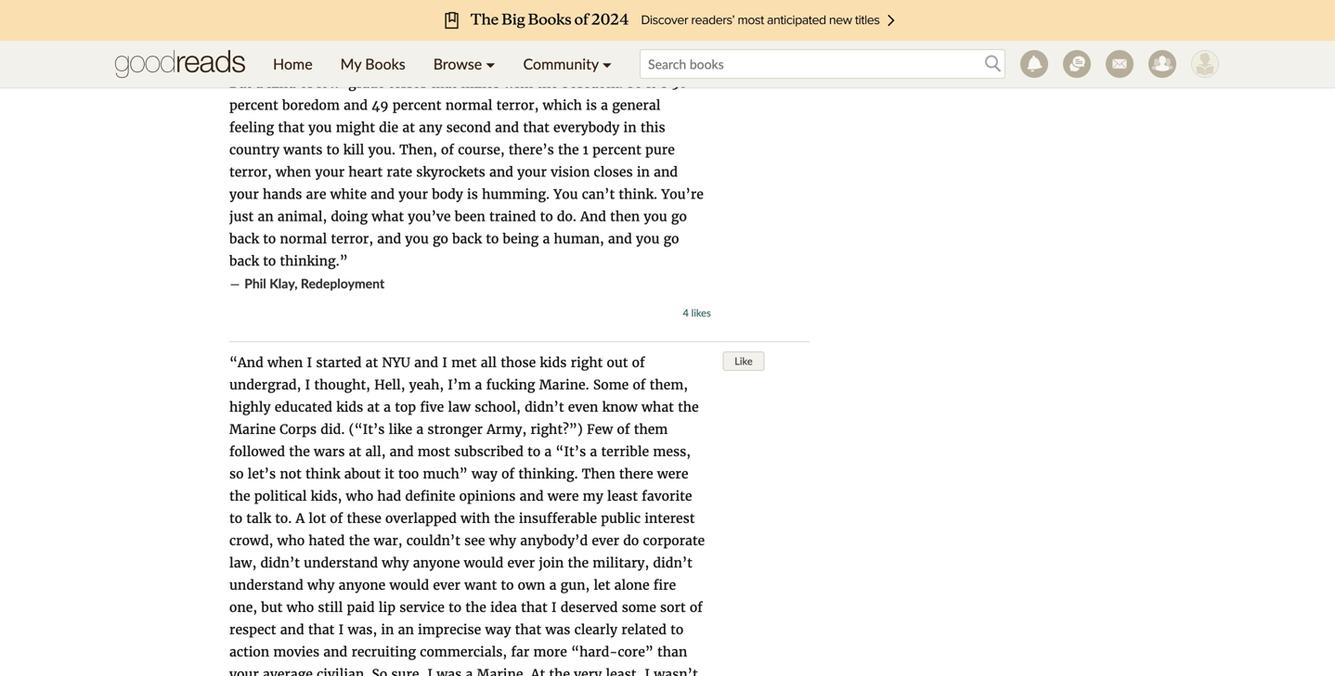 Task type: describe. For each thing, give the bounding box(es) containing it.
wants
[[283, 142, 323, 158]]

i left deserved
[[551, 600, 557, 617]]

you up wants
[[308, 119, 332, 136]]

in up think.
[[637, 164, 650, 181]]

0 vertical spatial an
[[365, 30, 381, 47]]

of right out
[[632, 355, 645, 371]]

yeah,
[[409, 377, 444, 394]]

a right "it's on the bottom of page
[[590, 444, 597, 461]]

4 likes link
[[683, 307, 711, 319]]

action
[[229, 644, 269, 661]]

stronger
[[427, 422, 483, 438]]

much"
[[423, 466, 468, 483]]

1 horizontal spatial didn't
[[525, 399, 564, 416]]

2 like link from the top
[[723, 352, 765, 371]]

for
[[464, 52, 483, 69]]

that down still
[[308, 622, 335, 639]]

▾ for browse ▾
[[486, 55, 495, 73]]

i right sure,
[[427, 667, 433, 677]]

and up the you're
[[654, 164, 678, 181]]

you
[[554, 186, 578, 203]]

2 horizontal spatial ever
[[592, 533, 619, 550]]

1 horizontal spatial understand
[[304, 555, 378, 572]]

i left was,
[[339, 622, 344, 639]]

friend requests image
[[1149, 50, 1176, 78]]

0 horizontal spatial normal
[[280, 231, 327, 247]]

animal,
[[278, 208, 327, 225]]

idea
[[490, 600, 517, 617]]

a right the i'm
[[475, 377, 482, 394]]

the down them,
[[678, 399, 699, 416]]

the up gun,
[[568, 555, 589, 572]]

far
[[511, 644, 530, 661]]

law
[[448, 399, 471, 416]]

1 vertical spatial pure
[[339, 52, 369, 69]]

was inside "somebody said combat is 99 percent sheer boredom and 1 percent pure terror. they weren't an mp in iraq. on the roads i was scared all the time. maybe not pure terror. that's for when the ied actually goes off. but a kind of low-grade terror that mixes with the boredom. so it's 50 percent boredom and 49 percent normal terror, which is a general feeling that you might die at any second and that everybody in this country wants to kill you. then, of course, there's the 1 percent pure terror, when your heart rate skyrockets and your vision closes in and your hands are white and your body is humming. you can't think. you're just an animal, doing what you've been trained to do. and then you go back to normal terror, and you go back to being a human, and you go back to thinking." ― phil klay, redeployment
[[557, 30, 582, 47]]

but
[[261, 600, 283, 617]]

which
[[543, 97, 582, 114]]

1 horizontal spatial ever
[[507, 555, 535, 572]]

in inside "and when i started at nyu and i met all those kids right out of undergrad, i thought, hell, yeah, i'm a fucking marine. some of them, highly educated kids at a top five law school, didn't even know what the marine corps did. ("it's like a stronger army, right?") few of them followed the wars at all, and most subscribed to a "it's a terrible mess, so let's not think about it too much" way of thinking. then there were the political kids, who had definite opinions and were my least favorite to talk to. a lot of these overlapped with the insufferable public interest crowd, who hated the war, couldn't see why anybody'd ever do corporate law, didn't understand why anyone would ever join the military, didn't understand why anyone would ever want to own a gun, let alone fire one, but who still paid lip service to the idea that i deserved some sort of respect and that i was, in an imprecise way that was clearly related to action movies and recruiting commercials, far more "hard-core" than your average civilian. so sure, i was a marine. at the very l
[[381, 622, 394, 639]]

kill
[[343, 142, 364, 158]]

0 vertical spatial who
[[346, 488, 373, 505]]

1 horizontal spatial boredom
[[518, 8, 576, 25]]

military,
[[593, 555, 649, 572]]

one,
[[229, 600, 257, 617]]

browse
[[433, 55, 482, 73]]

still
[[318, 600, 343, 617]]

couldn't
[[406, 533, 460, 550]]

you down think.
[[644, 208, 667, 225]]

the down roads
[[526, 52, 547, 69]]

sort
[[660, 600, 686, 617]]

1 like link from the top
[[723, 5, 765, 25]]

1 vertical spatial when
[[276, 164, 311, 181]]

so inside "somebody said combat is 99 percent sheer boredom and 1 percent pure terror. they weren't an mp in iraq. on the roads i was scared all the time. maybe not pure terror. that's for when the ied actually goes off. but a kind of low-grade terror that mixes with the boredom. so it's 50 percent boredom and 49 percent normal terror, which is a general feeling that you might die at any second and that everybody in this country wants to kill you. then, of course, there's the 1 percent pure terror, when your heart rate skyrockets and your vision closes in and your hands are white and your body is humming. you can't think. you're just an animal, doing what you've been trained to do. and then you go back to normal terror, and you go back to being a human, and you go back to thinking." ― phil klay, redeployment
[[627, 75, 642, 91]]

to down hands
[[263, 231, 276, 247]]

a right like
[[416, 422, 424, 438]]

deserved
[[561, 600, 618, 617]]

boredom.
[[562, 75, 623, 91]]

hell,
[[374, 377, 405, 394]]

my group discussions image
[[1063, 50, 1091, 78]]

paid
[[347, 600, 375, 617]]

you down you've
[[405, 231, 429, 247]]

an inside "and when i started at nyu and i met all those kids right out of undergrad, i thought, hell, yeah, i'm a fucking marine. some of them, highly educated kids at a top five law school, didn't even know what the marine corps did. ("it's like a stronger army, right?") few of them followed the wars at all, and most subscribed to a "it's a terrible mess, so let's not think about it too much" way of thinking. then there were the political kids, who had definite opinions and were my least favorite to talk to. a lot of these overlapped with the insufferable public interest crowd, who hated the war, couldn't see why anybody'd ever do corporate law, didn't understand why anyone would ever join the military, didn't understand why anyone would ever want to own a gun, let alone fire one, but who still paid lip service to the idea that i deserved some sort of respect and that i was, in an imprecise way that was clearly related to action movies and recruiting commercials, far more "hard-core" than your average civilian. so sure, i was a marine. at the very l
[[398, 622, 414, 639]]

educated
[[275, 399, 332, 416]]

sheer
[[479, 8, 515, 25]]

1 vertical spatial way
[[485, 622, 511, 639]]

that up far
[[515, 622, 541, 639]]

undergrad,
[[229, 377, 301, 394]]

and down rate
[[371, 186, 395, 203]]

country
[[229, 142, 280, 158]]

community
[[523, 55, 599, 73]]

0 horizontal spatial ever
[[433, 578, 461, 594]]

anybody'd
[[520, 533, 588, 550]]

i'm
[[448, 377, 471, 394]]

a up thinking. on the bottom of the page
[[544, 444, 552, 461]]

percent up scared
[[617, 8, 666, 25]]

books
[[365, 55, 405, 73]]

than
[[657, 644, 687, 661]]

a down boredom.
[[601, 97, 608, 114]]

0 vertical spatial way
[[472, 466, 498, 483]]

of up terrible
[[617, 422, 630, 438]]

actually
[[579, 52, 630, 69]]

Search for books to add to your shelves search field
[[640, 49, 1006, 79]]

with inside "and when i started at nyu and i met all those kids right out of undergrad, i thought, hell, yeah, i'm a fucking marine. some of them, highly educated kids at a top five law school, didn't even know what the marine corps did. ("it's like a stronger army, right?") few of them followed the wars at all, and most subscribed to a "it's a terrible mess, so let's not think about it too much" way of thinking. then there were the political kids, who had definite opinions and were my least favorite to talk to. a lot of these overlapped with the insufferable public interest crowd, who hated the war, couldn't see why anybody'd ever do corporate law, didn't understand why anyone would ever join the military, didn't understand why anyone would ever want to own a gun, let alone fire one, but who still paid lip service to the idea that i deserved some sort of respect and that i was, in an imprecise way that was clearly related to action movies and recruiting commercials, far more "hard-core" than your average civilian. so sure, i was a marine. at the very l
[[461, 511, 490, 527]]

on
[[462, 30, 480, 47]]

do
[[623, 533, 639, 550]]

fire
[[653, 578, 676, 594]]

percent up feeling
[[229, 97, 278, 114]]

might
[[336, 119, 375, 136]]

my books
[[340, 55, 405, 73]]

at up ("it's
[[367, 399, 380, 416]]

▾ for community ▾
[[602, 55, 612, 73]]

your down the there's
[[517, 164, 547, 181]]

i left met
[[442, 355, 448, 371]]

i inside "somebody said combat is 99 percent sheer boredom and 1 percent pure terror. they weren't an mp in iraq. on the roads i was scared all the time. maybe not pure terror. that's for when the ied actually goes off. but a kind of low-grade terror that mixes with the boredom. so it's 50 percent boredom and 49 percent normal terror, which is a general feeling that you might die at any second and that everybody in this country wants to kill you. then, of course, there's the 1 percent pure terror, when your heart rate skyrockets and your vision closes in and your hands are white and your body is humming. you can't think. you're just an animal, doing what you've been trained to do. and then you go back to normal terror, and you go back to being a human, and you go back to thinking." ― phil klay, redeployment
[[548, 30, 553, 47]]

thinking."
[[280, 253, 348, 270]]

home
[[273, 55, 313, 73]]

too
[[398, 466, 419, 483]]

the down corps
[[289, 444, 310, 461]]

0 vertical spatial is
[[390, 8, 401, 25]]

your up just
[[229, 186, 259, 203]]

thinking.
[[518, 466, 578, 483]]

that up wants
[[278, 119, 304, 136]]

phil
[[244, 276, 266, 292]]

percent down terror
[[392, 97, 441, 114]]

to up the idea
[[501, 578, 514, 594]]

corporate
[[643, 533, 705, 550]]

2 vertical spatial who
[[287, 600, 314, 617]]

can't
[[582, 186, 615, 203]]

a right but
[[256, 75, 263, 91]]

1 vertical spatial who
[[277, 533, 305, 550]]

community ▾
[[523, 55, 612, 73]]

0 vertical spatial terror,
[[496, 97, 539, 114]]

the up vision
[[558, 142, 579, 158]]

met
[[451, 355, 477, 371]]

browse ▾ button
[[419, 41, 509, 87]]

human,
[[554, 231, 604, 247]]

you down then
[[636, 231, 660, 247]]

and down like
[[390, 444, 414, 461]]

and up might
[[344, 97, 368, 114]]

my
[[583, 488, 603, 505]]

civilian.
[[317, 667, 368, 677]]

"somebody said combat is 99 percent sheer boredom and 1 percent pure terror. they weren't an mp in iraq. on the roads i was scared all the time. maybe not pure terror. that's for when the ied actually goes off. but a kind of low-grade terror that mixes with the boredom. so it's 50 percent boredom and 49 percent normal terror, which is a general feeling that you might die at any second and that everybody in this country wants to kill you. then, of course, there's the 1 percent pure terror, when your heart rate skyrockets and your vision closes in and your hands are white and your body is humming. you can't think. you're just an animal, doing what you've been trained to do. and then you go back to normal terror, and you go back to being a human, and you go back to thinking." ― phil klay, redeployment
[[229, 8, 704, 292]]

nyu
[[382, 355, 410, 371]]

to up imprecise
[[449, 600, 462, 617]]

0 horizontal spatial were
[[548, 488, 579, 505]]

1 horizontal spatial would
[[464, 555, 504, 572]]

interest
[[645, 511, 695, 527]]

public
[[601, 511, 641, 527]]

subscribed
[[454, 444, 524, 461]]

and up scared
[[580, 8, 604, 25]]

alone
[[614, 578, 650, 594]]

opinions
[[459, 488, 516, 505]]

a left top
[[384, 399, 391, 416]]

"and
[[229, 355, 263, 371]]

to left 'kill'
[[326, 142, 339, 158]]

notifications image
[[1020, 50, 1048, 78]]

1 vertical spatial was
[[545, 622, 570, 639]]

in left 'this'
[[624, 119, 637, 136]]

the down want
[[465, 600, 486, 617]]

2 horizontal spatial why
[[489, 533, 516, 550]]

back down been
[[452, 231, 482, 247]]

rate
[[387, 164, 412, 181]]

lip
[[379, 600, 396, 617]]

0 vertical spatial marine.
[[539, 377, 589, 394]]

0 vertical spatial kids
[[540, 355, 567, 371]]

trained
[[489, 208, 536, 225]]

2 vertical spatial was
[[437, 667, 462, 677]]

of right sort
[[690, 600, 703, 617]]

your down rate
[[399, 186, 428, 203]]

likes
[[691, 307, 711, 319]]

1 vertical spatial would
[[389, 578, 429, 594]]

doing
[[331, 208, 368, 225]]

any
[[419, 119, 442, 136]]

0 vertical spatial pure
[[670, 8, 700, 25]]

4 likes
[[683, 307, 711, 319]]

Search books text field
[[640, 49, 1006, 79]]

that down "that's"
[[431, 75, 457, 91]]

let's
[[248, 466, 276, 483]]

to left do.
[[540, 208, 553, 225]]

marine
[[229, 422, 276, 438]]

you.
[[368, 142, 396, 158]]

of down home
[[300, 75, 313, 91]]

what inside "somebody said combat is 99 percent sheer boredom and 1 percent pure terror. they weren't an mp in iraq. on the roads i was scared all the time. maybe not pure terror. that's for when the ied actually goes off. but a kind of low-grade terror that mixes with the boredom. so it's 50 percent boredom and 49 percent normal terror, which is a general feeling that you might die at any second and that everybody in this country wants to kill you. then, of course, there's the 1 percent pure terror, when your heart rate skyrockets and your vision closes in and your hands are white and your body is humming. you can't think. you're just an animal, doing what you've been trained to do. and then you go back to normal terror, and you go back to being a human, and you go back to thinking." ― phil klay, redeployment
[[372, 208, 404, 225]]

them
[[634, 422, 668, 438]]

in right mp
[[410, 30, 424, 47]]

0 vertical spatial normal
[[445, 97, 493, 114]]

percent up iraq.
[[426, 8, 475, 25]]

lot
[[309, 511, 326, 527]]

that's
[[418, 52, 460, 69]]

at left all,
[[349, 444, 361, 461]]

five
[[420, 399, 444, 416]]

and up the there's
[[495, 119, 519, 136]]

the down community
[[537, 75, 558, 91]]

feeling
[[229, 119, 274, 136]]

to down sort
[[670, 622, 684, 639]]

i left started
[[307, 355, 312, 371]]

2 horizontal spatial is
[[586, 97, 597, 114]]

1 vertical spatial kids
[[336, 399, 363, 416]]

back down just
[[229, 231, 259, 247]]

and up civilian.
[[323, 644, 348, 661]]

that up the there's
[[523, 119, 550, 136]]

so inside "and when i started at nyu and i met all those kids right out of undergrad, i thought, hell, yeah, i'm a fucking marine. some of them, highly educated kids at a top five law school, didn't even know what the marine corps did. ("it's like a stronger army, right?") few of them followed the wars at all, and most subscribed to a "it's a terrible mess, so let's not think about it too much" way of thinking. then there were the political kids, who had definite opinions and were my least favorite to talk to. a lot of these overlapped with the insufferable public interest crowd, who hated the war, couldn't see why anybody'd ever do corporate law, didn't understand why anyone would ever join the military, didn't understand why anyone would ever want to own a gun, let alone fire one, but who still paid lip service to the idea that i deserved some sort of respect and that i was, in an imprecise way that was clearly related to action movies and recruiting commercials, far more "hard-core" than your average civilian. so sure, i was a marine. at the very l
[[372, 667, 387, 677]]

not inside "somebody said combat is 99 percent sheer boredom and 1 percent pure terror. they weren't an mp in iraq. on the roads i was scared all the time. maybe not pure terror. that's for when the ied actually goes off. but a kind of low-grade terror that mixes with the boredom. so it's 50 percent boredom and 49 percent normal terror, which is a general feeling that you might die at any second and that everybody in this country wants to kill you. then, of course, there's the 1 percent pure terror, when your heart rate skyrockets and your vision closes in and your hands are white and your body is humming. you can't think. you're just an animal, doing what you've been trained to do. and then you go back to normal terror, and you go back to being a human, and you go back to thinking." ― phil klay, redeployment
[[313, 52, 335, 69]]

ied
[[551, 52, 575, 69]]

commercials,
[[420, 644, 507, 661]]

think
[[305, 466, 340, 483]]



Task type: vqa. For each thing, say whether or not it's contained in the screenshot.
the Sweetheart?"
no



Task type: locate. For each thing, give the bounding box(es) containing it.
didn't down corporate
[[653, 555, 693, 572]]

wars
[[314, 444, 345, 461]]

2 ▾ from the left
[[602, 55, 612, 73]]

menu containing home
[[259, 41, 626, 87]]

this
[[641, 119, 665, 136]]

1 horizontal spatial all
[[632, 30, 648, 47]]

0 horizontal spatial ▾
[[486, 55, 495, 73]]

0 vertical spatial not
[[313, 52, 335, 69]]

respect
[[229, 622, 276, 639]]

1 vertical spatial understand
[[229, 578, 303, 594]]

was down commercials,
[[437, 667, 462, 677]]

second
[[446, 119, 491, 136]]

was,
[[348, 622, 377, 639]]

understand down hated
[[304, 555, 378, 572]]

would
[[464, 555, 504, 572], [389, 578, 429, 594]]

1 vertical spatial so
[[372, 667, 387, 677]]

2 vertical spatial ever
[[433, 578, 461, 594]]

and
[[580, 8, 604, 25], [344, 97, 368, 114], [495, 119, 519, 136], [489, 164, 513, 181], [654, 164, 678, 181], [371, 186, 395, 203], [377, 231, 401, 247], [608, 231, 632, 247], [414, 355, 438, 371], [390, 444, 414, 461], [520, 488, 544, 505], [280, 622, 304, 639], [323, 644, 348, 661]]

percent up closes
[[592, 142, 641, 158]]

that down "own"
[[521, 600, 547, 617]]

like for 2nd like link from the top
[[735, 355, 753, 368]]

were up insufferable
[[548, 488, 579, 505]]

your up are
[[315, 164, 345, 181]]

menu
[[259, 41, 626, 87]]

time.
[[229, 52, 263, 69]]

the up the goes
[[652, 30, 673, 47]]

fucking
[[486, 377, 535, 394]]

0 horizontal spatial what
[[372, 208, 404, 225]]

didn't down the crowd,
[[260, 555, 300, 572]]

1 vertical spatial terror.
[[373, 52, 414, 69]]

a right being
[[543, 231, 550, 247]]

corps
[[280, 422, 317, 438]]

like for first like link
[[735, 8, 753, 21]]

0 vertical spatial ever
[[592, 533, 619, 550]]

1 horizontal spatial what
[[642, 399, 674, 416]]

let
[[594, 578, 610, 594]]

why
[[489, 533, 516, 550], [382, 555, 409, 572], [307, 578, 335, 594]]

who down about
[[346, 488, 373, 505]]

with inside "somebody said combat is 99 percent sheer boredom and 1 percent pure terror. they weren't an mp in iraq. on the roads i was scared all the time. maybe not pure terror. that's for when the ied actually goes off. but a kind of low-grade terror that mixes with the boredom. so it's 50 percent boredom and 49 percent normal terror, which is a general feeling that you might die at any second and that everybody in this country wants to kill you. then, of course, there's the 1 percent pure terror, when your heart rate skyrockets and your vision closes in and your hands are white and your body is humming. you can't think. you're just an animal, doing what you've been trained to do. and then you go back to normal terror, and you go back to being a human, and you go back to thinking." ― phil klay, redeployment
[[504, 75, 533, 91]]

1 down everybody
[[583, 142, 589, 158]]

the down "sheer"
[[484, 30, 505, 47]]

community ▾ button
[[509, 41, 626, 87]]

ever up "own"
[[507, 555, 535, 572]]

were down mess,
[[657, 466, 688, 483]]

pure
[[670, 8, 700, 25], [339, 52, 369, 69], [645, 142, 675, 158]]

1 horizontal spatial an
[[365, 30, 381, 47]]

a right "own"
[[549, 578, 557, 594]]

want
[[464, 578, 497, 594]]

law,
[[229, 555, 257, 572]]

1 vertical spatial like link
[[723, 352, 765, 371]]

0 horizontal spatial so
[[372, 667, 387, 677]]

and up movies
[[280, 622, 304, 639]]

redeployment link
[[301, 276, 385, 292]]

but
[[229, 75, 252, 91]]

50
[[671, 75, 687, 91]]

―
[[229, 276, 240, 292]]

and up humming.
[[489, 164, 513, 181]]

1 like from the top
[[735, 8, 753, 21]]

movies
[[273, 644, 320, 661]]

1 vertical spatial ever
[[507, 555, 535, 572]]

hated
[[309, 533, 345, 550]]

1 horizontal spatial marine.
[[539, 377, 589, 394]]

and up redeployment
[[377, 231, 401, 247]]

then
[[582, 466, 615, 483]]

would up want
[[464, 555, 504, 572]]

right?")
[[531, 422, 583, 438]]

to up thinking. on the bottom of the page
[[528, 444, 541, 461]]

talk
[[246, 511, 271, 527]]

about
[[344, 466, 381, 483]]

inbox image
[[1106, 50, 1134, 78]]

0 horizontal spatial not
[[280, 466, 302, 483]]

war,
[[374, 533, 403, 550]]

humming.
[[482, 186, 550, 203]]

2 like from the top
[[735, 355, 753, 368]]

roads
[[509, 30, 544, 47]]

all up the goes
[[632, 30, 648, 47]]

so down recruiting
[[372, 667, 387, 677]]

it
[[385, 466, 394, 483]]

0 horizontal spatial would
[[389, 578, 429, 594]]

1 vertical spatial were
[[548, 488, 579, 505]]

the down opinions
[[494, 511, 515, 527]]

terror, down mixes
[[496, 97, 539, 114]]

0 horizontal spatial kids
[[336, 399, 363, 416]]

so
[[229, 466, 244, 483]]

0 vertical spatial 1
[[608, 8, 613, 25]]

general
[[612, 97, 661, 114]]

all inside "somebody said combat is 99 percent sheer boredom and 1 percent pure terror. they weren't an mp in iraq. on the roads i was scared all the time. maybe not pure terror. that's for when the ied actually goes off. but a kind of low-grade terror that mixes with the boredom. so it's 50 percent boredom and 49 percent normal terror, which is a general feeling that you might die at any second and that everybody in this country wants to kill you. then, of course, there's the 1 percent pure terror, when your heart rate skyrockets and your vision closes in and your hands are white and your body is humming. you can't think. you're just an animal, doing what you've been trained to do. and then you go back to normal terror, and you go back to being a human, and you go back to thinking." ― phil klay, redeployment
[[632, 30, 648, 47]]

kids down thought, at the left
[[336, 399, 363, 416]]

0 horizontal spatial 1
[[583, 142, 589, 158]]

1 vertical spatial 1
[[583, 142, 589, 158]]

1 vertical spatial why
[[382, 555, 409, 572]]

is up been
[[467, 186, 478, 203]]

0 horizontal spatial with
[[461, 511, 490, 527]]

1 horizontal spatial kids
[[540, 355, 567, 371]]

when right for
[[487, 52, 522, 69]]

0 vertical spatial terror.
[[229, 30, 271, 47]]

1 horizontal spatial not
[[313, 52, 335, 69]]

closes
[[594, 164, 633, 181]]

1 vertical spatial with
[[461, 511, 490, 527]]

it's
[[646, 75, 668, 91]]

those
[[501, 355, 536, 371]]

0 horizontal spatial anyone
[[339, 578, 386, 594]]

at left 'nyu'
[[366, 355, 378, 371]]

all inside "and when i started at nyu and i met all those kids right out of undergrad, i thought, hell, yeah, i'm a fucking marine. some of them, highly educated kids at a top five law school, didn't even know what the marine corps did. ("it's like a stronger army, right?") few of them followed the wars at all, and most subscribed to a "it's a terrible mess, so let's not think about it too much" way of thinking. then there were the political kids, who had definite opinions and were my least favorite to talk to. a lot of these overlapped with the insufferable public interest crowd, who hated the war, couldn't see why anybody'd ever do corporate law, didn't understand why anyone would ever join the military, didn't understand why anyone would ever want to own a gun, let alone fire one, but who still paid lip service to the idea that i deserved some sort of respect and that i was, in an imprecise way that was clearly related to action movies and recruiting commercials, far more "hard-core" than your average civilian. so sure, i was a marine. at the very l
[[481, 355, 497, 371]]

2 horizontal spatial terror,
[[496, 97, 539, 114]]

when down wants
[[276, 164, 311, 181]]

1 vertical spatial marine.
[[477, 667, 527, 677]]

2 vertical spatial why
[[307, 578, 335, 594]]

why down war,
[[382, 555, 409, 572]]

1 up scared
[[608, 8, 613, 25]]

a down commercials,
[[466, 667, 473, 677]]

highly
[[229, 399, 271, 416]]

gun,
[[560, 578, 590, 594]]

your down action
[[229, 667, 259, 677]]

i up the "educated"
[[305, 377, 310, 394]]

1 vertical spatial an
[[258, 208, 274, 225]]

to up klay,
[[263, 253, 276, 270]]

1 vertical spatial anyone
[[339, 578, 386, 594]]

terror. up time.
[[229, 30, 271, 47]]

1 horizontal spatial with
[[504, 75, 533, 91]]

percent
[[426, 8, 475, 25], [617, 8, 666, 25], [229, 97, 278, 114], [392, 97, 441, 114], [592, 142, 641, 158]]

and down thinking. on the bottom of the page
[[520, 488, 544, 505]]

1 vertical spatial not
[[280, 466, 302, 483]]

kids,
[[311, 488, 342, 505]]

back up ―
[[229, 253, 259, 270]]

at inside "somebody said combat is 99 percent sheer boredom and 1 percent pure terror. they weren't an mp in iraq. on the roads i was scared all the time. maybe not pure terror. that's for when the ied actually goes off. but a kind of low-grade terror that mixes with the boredom. so it's 50 percent boredom and 49 percent normal terror, which is a general feeling that you might die at any second and that everybody in this country wants to kill you. then, of course, there's the 1 percent pure terror, when your heart rate skyrockets and your vision closes in and your hands are white and your body is humming. you can't think. you're just an animal, doing what you've been trained to do. and then you go back to normal terror, and you go back to being a human, and you go back to thinking." ― phil klay, redeployment
[[402, 119, 415, 136]]

is down boredom.
[[586, 97, 597, 114]]

the down the these
[[349, 533, 370, 550]]

1 vertical spatial all
[[481, 355, 497, 371]]

definite
[[405, 488, 455, 505]]

back
[[229, 231, 259, 247], [452, 231, 482, 247], [229, 253, 259, 270]]

0 vertical spatial so
[[627, 75, 642, 91]]

least
[[607, 488, 638, 505]]

1 horizontal spatial 1
[[608, 8, 613, 25]]

1 horizontal spatial ▾
[[602, 55, 612, 73]]

99
[[405, 8, 422, 25]]

been
[[455, 208, 485, 225]]

0 horizontal spatial terror.
[[229, 30, 271, 47]]

course,
[[458, 142, 505, 158]]

overlapped
[[385, 511, 457, 527]]

1 horizontal spatial anyone
[[413, 555, 460, 572]]

all right met
[[481, 355, 497, 371]]

terrible
[[601, 444, 649, 461]]

imprecise
[[418, 622, 481, 639]]

0 horizontal spatial is
[[390, 8, 401, 25]]

not inside "and when i started at nyu and i met all those kids right out of undergrad, i thought, hell, yeah, i'm a fucking marine. some of them, highly educated kids at a top five law school, didn't even know what the marine corps did. ("it's like a stronger army, right?") few of them followed the wars at all, and most subscribed to a "it's a terrible mess, so let's not think about it too much" way of thinking. then there were the political kids, who had definite opinions and were my least favorite to talk to. a lot of these overlapped with the insufferable public interest crowd, who hated the war, couldn't see why anybody'd ever do corporate law, didn't understand why anyone would ever join the military, didn't understand why anyone would ever want to own a gun, let alone fire one, but who still paid lip service to the idea that i deserved some sort of respect and that i was, in an imprecise way that was clearly related to action movies and recruiting commercials, far more "hard-core" than your average civilian. so sure, i was a marine. at the very l
[[280, 466, 302, 483]]

grade
[[348, 75, 385, 91]]

1 horizontal spatial terror.
[[373, 52, 414, 69]]

when
[[487, 52, 522, 69], [276, 164, 311, 181], [267, 355, 303, 371]]

ever left do on the left bottom of the page
[[592, 533, 619, 550]]

pure up grade
[[339, 52, 369, 69]]

anyone
[[413, 555, 460, 572], [339, 578, 386, 594]]

"it's
[[556, 444, 586, 461]]

0 vertical spatial all
[[632, 30, 648, 47]]

and
[[580, 208, 606, 225]]

crowd,
[[229, 533, 273, 550]]

0 vertical spatial like link
[[723, 5, 765, 25]]

1 vertical spatial like
[[735, 355, 753, 368]]

0 horizontal spatial an
[[258, 208, 274, 225]]

way down the idea
[[485, 622, 511, 639]]

in down lip
[[381, 622, 394, 639]]

when inside "and when i started at nyu and i met all those kids right out of undergrad, i thought, hell, yeah, i'm a fucking marine. some of them, highly educated kids at a top five law school, didn't even know what the marine corps did. ("it's like a stronger army, right?") few of them followed the wars at all, and most subscribed to a "it's a terrible mess, so let's not think about it too much" way of thinking. then there were the political kids, who had definite opinions and were my least favorite to talk to. a lot of these overlapped with the insufferable public interest crowd, who hated the war, couldn't see why anybody'd ever do corporate law, didn't understand why anyone would ever join the military, didn't understand why anyone would ever want to own a gun, let alone fire one, but who still paid lip service to the idea that i deserved some sort of respect and that i was, in an imprecise way that was clearly related to action movies and recruiting commercials, far more "hard-core" than your average civilian. so sure, i was a marine. at the very l
[[267, 355, 303, 371]]

2 vertical spatial terror,
[[331, 231, 373, 247]]

why up still
[[307, 578, 335, 594]]

to left talk
[[229, 511, 242, 527]]

2 vertical spatial pure
[[645, 142, 675, 158]]

1 ▾ from the left
[[486, 55, 495, 73]]

with up see
[[461, 511, 490, 527]]

0 horizontal spatial boredom
[[282, 97, 340, 114]]

1 vertical spatial terror,
[[229, 164, 272, 181]]

and up yeah,
[[414, 355, 438, 371]]

them,
[[650, 377, 688, 394]]

0 vertical spatial like
[[735, 8, 753, 21]]

more
[[533, 644, 567, 661]]

0 horizontal spatial marine.
[[477, 667, 527, 677]]

being
[[503, 231, 539, 247]]

had
[[377, 488, 401, 505]]

1 vertical spatial is
[[586, 97, 597, 114]]

of right some
[[633, 377, 646, 394]]

of up skyrockets
[[441, 142, 454, 158]]

0 horizontal spatial didn't
[[260, 555, 300, 572]]

0 horizontal spatial all
[[481, 355, 497, 371]]

your inside "and when i started at nyu and i met all those kids right out of undergrad, i thought, hell, yeah, i'm a fucking marine. some of them, highly educated kids at a top five law school, didn't even know what the marine corps did. ("it's like a stronger army, right?") few of them followed the wars at all, and most subscribed to a "it's a terrible mess, so let's not think about it too much" way of thinking. then there were the political kids, who had definite opinions and were my least favorite to talk to. a lot of these overlapped with the insufferable public interest crowd, who hated the war, couldn't see why anybody'd ever do corporate law, didn't understand why anyone would ever join the military, didn't understand why anyone would ever want to own a gun, let alone fire one, but who still paid lip service to the idea that i deserved some sort of respect and that i was, in an imprecise way that was clearly related to action movies and recruiting commercials, far more "hard-core" than your average civilian. so sure, i was a marine. at the very l
[[229, 667, 259, 677]]

2 vertical spatial is
[[467, 186, 478, 203]]

2 vertical spatial when
[[267, 355, 303, 371]]

klay,
[[269, 276, 298, 292]]

1 vertical spatial what
[[642, 399, 674, 416]]

mp
[[385, 30, 407, 47]]

an down service
[[398, 622, 414, 639]]

who down to. at bottom left
[[277, 533, 305, 550]]

an
[[365, 30, 381, 47], [258, 208, 274, 225], [398, 622, 414, 639]]

1 horizontal spatial why
[[382, 555, 409, 572]]

at right die
[[402, 119, 415, 136]]

0 vertical spatial were
[[657, 466, 688, 483]]

army,
[[487, 422, 527, 438]]

way
[[472, 466, 498, 483], [485, 622, 511, 639]]

what inside "and when i started at nyu and i met all those kids right out of undergrad, i thought, hell, yeah, i'm a fucking marine. some of them, highly educated kids at a top five law school, didn't even know what the marine corps did. ("it's like a stronger army, right?") few of them followed the wars at all, and most subscribed to a "it's a terrible mess, so let's not think about it too much" way of thinking. then there were the political kids, who had definite opinions and were my least favorite to talk to. a lot of these overlapped with the insufferable public interest crowd, who hated the war, couldn't see why anybody'd ever do corporate law, didn't understand why anyone would ever join the military, didn't understand why anyone would ever want to own a gun, let alone fire one, but who still paid lip service to the idea that i deserved some sort of respect and that i was, in an imprecise way that was clearly related to action movies and recruiting commercials, far more "hard-core" than your average civilian. so sure, i was a marine. at the very l
[[642, 399, 674, 416]]

think.
[[619, 186, 657, 203]]

boredom up roads
[[518, 8, 576, 25]]

1 vertical spatial normal
[[280, 231, 327, 247]]

0 vertical spatial boredom
[[518, 8, 576, 25]]

0 horizontal spatial terror,
[[229, 164, 272, 181]]

("it's
[[349, 422, 385, 438]]

2 horizontal spatial didn't
[[653, 555, 693, 572]]

anyone down couldn't
[[413, 555, 460, 572]]

0 horizontal spatial why
[[307, 578, 335, 594]]

pure down 'this'
[[645, 142, 675, 158]]

terror, down the doing
[[331, 231, 373, 247]]

marine. up even
[[539, 377, 589, 394]]

sam green image
[[1191, 50, 1219, 78]]

1 horizontal spatial normal
[[445, 97, 493, 114]]

maybe
[[267, 52, 309, 69]]

heart
[[349, 164, 383, 181]]

to left being
[[486, 231, 499, 247]]

with right mixes
[[504, 75, 533, 91]]

combat
[[339, 8, 386, 25]]

like
[[735, 8, 753, 21], [735, 355, 753, 368]]

terror,
[[496, 97, 539, 114], [229, 164, 272, 181], [331, 231, 373, 247]]

1 horizontal spatial were
[[657, 466, 688, 483]]

normal down animal, on the top of page
[[280, 231, 327, 247]]

followed
[[229, 444, 285, 461]]

with
[[504, 75, 533, 91], [461, 511, 490, 527]]

0 vertical spatial anyone
[[413, 555, 460, 572]]

1 horizontal spatial terror,
[[331, 231, 373, 247]]

skyrockets
[[416, 164, 485, 181]]

0 vertical spatial was
[[557, 30, 582, 47]]

0 vertical spatial when
[[487, 52, 522, 69]]

clearly
[[574, 622, 618, 639]]

the down so
[[229, 488, 250, 505]]

2 vertical spatial an
[[398, 622, 414, 639]]

the down more
[[549, 667, 570, 677]]

0 horizontal spatial understand
[[229, 578, 303, 594]]

you
[[308, 119, 332, 136], [644, 208, 667, 225], [405, 231, 429, 247], [636, 231, 660, 247]]

home link
[[259, 41, 327, 87]]

of right the lot on the left bottom
[[330, 511, 343, 527]]

an right just
[[258, 208, 274, 225]]

of down the subscribed
[[502, 466, 515, 483]]

and down then
[[608, 231, 632, 247]]

my books link
[[327, 41, 419, 87]]



